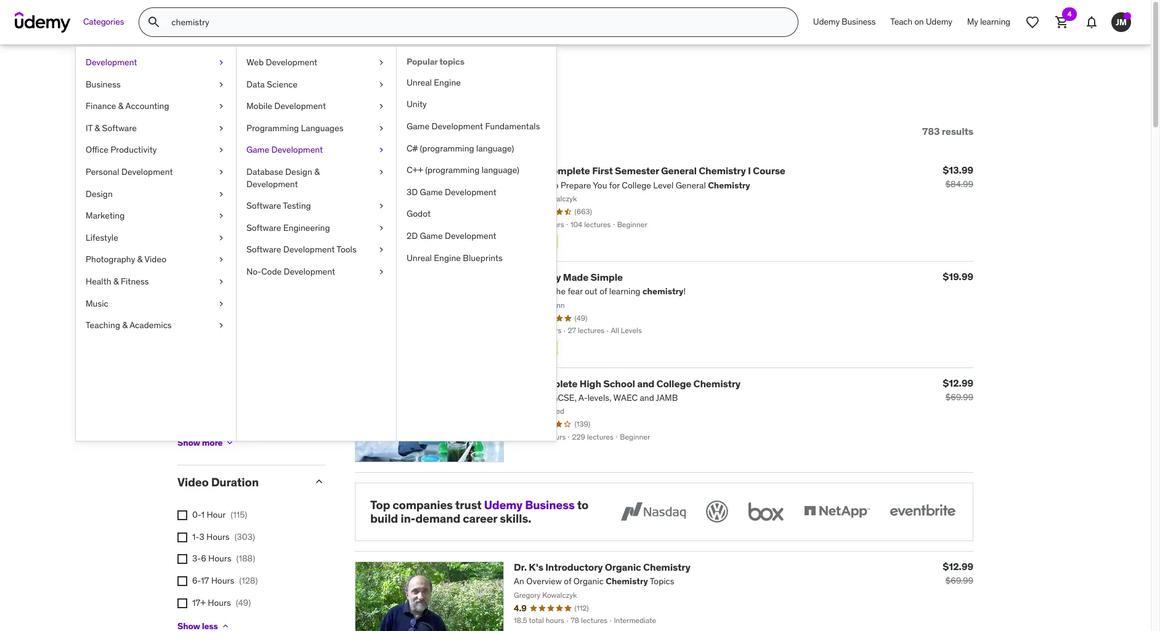 Task type: vqa. For each thing, say whether or not it's contained in the screenshot.


Task type: describe. For each thing, give the bounding box(es) containing it.
office
[[86, 144, 108, 156]]

development up c# (programming language)
[[432, 121, 483, 132]]

data
[[246, 79, 265, 90]]

filter
[[200, 125, 224, 137]]

development inside 'link'
[[274, 101, 326, 112]]

xsmall image for game development
[[377, 144, 386, 156]]

marketing link
[[76, 205, 236, 227]]

6-17 hours (128)
[[192, 576, 258, 587]]

game development link
[[237, 139, 396, 161]]

database
[[246, 166, 283, 177]]

design link
[[76, 183, 236, 205]]

photography & video
[[86, 254, 166, 265]]

783 results status
[[923, 125, 974, 137]]

unreal for unreal engine blueprints
[[407, 252, 432, 263]]

companies
[[393, 498, 453, 512]]

general
[[661, 165, 697, 177]]

xsmall image inside business link
[[216, 79, 226, 91]]

(464)
[[274, 232, 294, 243]]

productivity
[[111, 144, 157, 156]]

chemistry right college
[[694, 377, 741, 390]]

web
[[246, 57, 264, 68]]

software development tools link
[[237, 239, 396, 261]]

6
[[201, 554, 206, 565]]

office productivity
[[86, 144, 157, 156]]

software for software testing
[[246, 200, 281, 211]]

xsmall image for lifestyle
[[216, 232, 226, 244]]

xsmall image for show more
[[225, 438, 235, 448]]

xsmall image inside 'marketing' link
[[216, 210, 226, 222]]

it
[[86, 122, 93, 134]]

health & fitness
[[86, 276, 149, 287]]

& for 3.5 & up (541)
[[252, 253, 257, 265]]

3-
[[192, 554, 201, 565]]

organic
[[605, 561, 641, 574]]

chemistry made simple
[[514, 271, 623, 283]]

software for software development tools
[[246, 244, 281, 255]]

4 up from the top
[[260, 275, 270, 287]]

game development fundamentals
[[407, 121, 540, 132]]

$69.99 for dr. k's introductory organic chemistry
[[946, 576, 974, 587]]

web development link
[[237, 52, 396, 74]]

k's for introductory
[[529, 561, 543, 574]]

development down categories dropdown button
[[86, 57, 137, 68]]

categories
[[83, 16, 124, 27]]

0 vertical spatial complete
[[545, 165, 590, 177]]

& inside database design & development
[[314, 166, 320, 177]]

my
[[967, 16, 978, 27]]

c# (programming language) link
[[397, 138, 556, 160]]

4.5 & up (272)
[[238, 210, 294, 221]]

development inside "link"
[[445, 187, 496, 198]]

no-code development link
[[237, 261, 396, 283]]

783 results
[[923, 125, 974, 137]]

no-code development
[[246, 266, 335, 277]]

$12.99 $69.99 for the complete high school and college chemistry
[[943, 377, 974, 403]]

development link
[[76, 52, 236, 74]]

more
[[202, 437, 223, 449]]

teach
[[891, 16, 913, 27]]

unreal engine blueprints
[[407, 252, 503, 263]]

eventbrite image
[[887, 498, 958, 525]]

"chemistry"
[[316, 73, 428, 98]]

finance
[[86, 101, 116, 112]]

popular topics
[[407, 56, 464, 67]]

for
[[285, 73, 311, 98]]

box image
[[746, 498, 787, 525]]

course
[[753, 165, 786, 177]]

game development fundamentals link
[[397, 116, 556, 138]]

dr. k's introductory organic chemistry link
[[514, 561, 691, 574]]

i
[[748, 165, 751, 177]]

development down office productivity link
[[121, 166, 173, 177]]

lifestyle
[[86, 232, 118, 243]]

unity
[[407, 99, 427, 110]]

(115)
[[231, 510, 247, 521]]

2 horizontal spatial udemy
[[926, 16, 953, 27]]

português
[[192, 434, 232, 445]]

small image for video duration
[[313, 476, 325, 488]]

popular
[[407, 56, 438, 67]]

school
[[603, 377, 635, 390]]

development down godot "link"
[[445, 230, 496, 242]]

wishlist image
[[1025, 15, 1040, 30]]

academics
[[129, 320, 172, 331]]

4.0 & up (464)
[[238, 232, 294, 243]]

development down programming languages
[[271, 144, 323, 156]]

lifestyle link
[[76, 227, 236, 249]]

it & software link
[[76, 118, 236, 139]]

& for health & fitness
[[113, 276, 119, 287]]

4
[[1068, 9, 1072, 18]]

ratings
[[177, 175, 220, 190]]

xsmall image inside "personal development" link
[[216, 166, 226, 178]]

hour
[[207, 510, 226, 521]]

4.5
[[238, 210, 250, 221]]

chemistry right organic at the bottom of the page
[[643, 561, 691, 574]]

tools
[[337, 244, 357, 255]]

language) for c++ (programming language)
[[482, 165, 520, 176]]

& for 4.0 & up (464)
[[252, 232, 258, 243]]

783 for 783 results for "chemistry"
[[177, 73, 213, 98]]

you have alerts image
[[1124, 12, 1131, 20]]

development up 'science'
[[266, 57, 317, 68]]

testing
[[283, 200, 311, 211]]

dr. k's introductory organic chemistry
[[514, 561, 691, 574]]

photography & video link
[[76, 249, 236, 271]]

& for teaching & academics
[[122, 320, 128, 331]]

introductory
[[545, 561, 603, 574]]

xsmall image for teaching & academics
[[216, 320, 226, 332]]

unity link
[[397, 94, 556, 116]]

& for 3.0 & up (571)
[[252, 275, 258, 287]]

business link
[[76, 74, 236, 96]]

volkswagen image
[[704, 498, 731, 525]]

& for photography & video
[[137, 254, 143, 265]]

software for software engineering
[[246, 222, 281, 233]]

the complete high school and college chemistry
[[514, 377, 741, 390]]

(571)
[[274, 275, 292, 287]]

to
[[577, 498, 589, 512]]

unreal for unreal engine
[[407, 77, 432, 88]]

0-1 hour (115)
[[192, 510, 247, 521]]

3d game development link
[[397, 182, 556, 204]]

3d game development
[[407, 187, 496, 198]]

unreal engine link
[[397, 72, 556, 94]]

up for 4.0 & up
[[260, 232, 270, 243]]

xsmall image for photography & video
[[216, 254, 226, 266]]

learning
[[980, 16, 1011, 27]]

design inside design link
[[86, 188, 113, 199]]

0 vertical spatial business
[[842, 16, 876, 27]]

& for it & software
[[95, 122, 100, 134]]

netapp image
[[802, 498, 873, 525]]

engine for unreal engine blueprints
[[434, 252, 461, 263]]

3d
[[407, 187, 418, 198]]

1 vertical spatial complete
[[533, 377, 578, 390]]

programming languages
[[246, 122, 344, 134]]

3.5
[[238, 253, 250, 265]]



Task type: locate. For each thing, give the bounding box(es) containing it.
2 k's from the top
[[529, 561, 543, 574]]

3 up from the top
[[259, 253, 269, 265]]

1 horizontal spatial udemy
[[813, 16, 840, 27]]

& right "finance"
[[118, 101, 124, 112]]

first
[[592, 165, 613, 177]]

udemy business link left to
[[484, 498, 575, 512]]

$12.99 for dr. k's introductory organic chemistry
[[943, 561, 974, 573]]

0 vertical spatial $69.99
[[946, 392, 974, 403]]

2d game development link
[[397, 226, 556, 247]]

xsmall image for health & fitness
[[216, 276, 226, 288]]

software testing
[[246, 200, 311, 211]]

(12)
[[228, 412, 241, 423]]

unreal down popular
[[407, 77, 432, 88]]

engineering
[[283, 222, 330, 233]]

up up code
[[259, 253, 269, 265]]

game inside 3d game development "link"
[[420, 187, 443, 198]]

2 $12.99 $69.99 from the top
[[943, 561, 974, 587]]

skills.
[[500, 512, 531, 526]]

game right 3d on the left of the page
[[420, 187, 443, 198]]

hours right 17
[[211, 576, 234, 587]]

results up $13.99
[[942, 125, 974, 137]]

2 unreal from the top
[[407, 252, 432, 263]]

2 up from the top
[[260, 232, 270, 243]]

xsmall image inside design link
[[216, 188, 226, 200]]

engine inside 'link'
[[434, 252, 461, 263]]

topics
[[439, 56, 464, 67]]

development down c++ (programming language) link
[[445, 187, 496, 198]]

3.5 & up (541)
[[238, 253, 292, 265]]

game development element
[[396, 47, 556, 441]]

1 horizontal spatial design
[[285, 166, 312, 177]]

design down the game development
[[285, 166, 312, 177]]

& right it
[[95, 122, 100, 134]]

photography
[[86, 254, 135, 265]]

1 horizontal spatial udemy business link
[[806, 7, 883, 37]]

hours right 6 at left bottom
[[208, 554, 231, 565]]

xsmall image for web development
[[377, 57, 386, 69]]

k's
[[529, 165, 543, 177], [529, 561, 543, 574]]

0-
[[192, 510, 201, 521]]

no-
[[246, 266, 261, 277]]

$69.99 for the complete high school and college chemistry
[[946, 392, 974, 403]]

game inside 2d game development link
[[420, 230, 443, 242]]

& for 4.5 & up (272)
[[252, 210, 257, 221]]

show more button
[[177, 431, 235, 456]]

game up database
[[246, 144, 269, 156]]

accounting
[[125, 101, 169, 112]]

0 vertical spatial $12.99 $69.99
[[943, 377, 974, 403]]

xsmall image inside data science link
[[377, 79, 386, 91]]

0 horizontal spatial results
[[217, 73, 281, 98]]

0 horizontal spatial 783
[[177, 73, 213, 98]]

$13.99
[[943, 164, 974, 176]]

video down lifestyle link
[[144, 254, 166, 265]]

(programming up 3d game development at left top
[[425, 165, 480, 176]]

dr. k's complete first semester general chemistry i course link
[[514, 165, 786, 177]]

& right 4.0
[[252, 232, 258, 243]]

0 vertical spatial (programming
[[420, 143, 474, 154]]

hours right 3
[[206, 532, 230, 543]]

0 vertical spatial $12.99
[[943, 377, 974, 389]]

& right 3.5
[[252, 253, 257, 265]]

Search for anything text field
[[169, 12, 783, 33]]

1 vertical spatial $12.99 $69.99
[[943, 561, 974, 587]]

fitness
[[121, 276, 149, 287]]

xsmall image inside photography & video link
[[216, 254, 226, 266]]

development inside database design & development
[[246, 178, 298, 190]]

trust
[[455, 498, 482, 512]]

1 vertical spatial $12.99
[[943, 561, 974, 573]]

1 vertical spatial language)
[[482, 165, 520, 176]]

it & software
[[86, 122, 137, 134]]

1 horizontal spatial video
[[177, 475, 209, 490]]

marketing
[[86, 210, 125, 221]]

k's down fundamentals
[[529, 165, 543, 177]]

1 small image from the top
[[313, 176, 325, 188]]

small image for ratings
[[313, 176, 325, 188]]

notifications image
[[1085, 15, 1099, 30]]

development down for
[[274, 101, 326, 112]]

1 dr. from the top
[[514, 165, 527, 177]]

hours
[[206, 532, 230, 543], [208, 554, 231, 565], [211, 576, 234, 587], [208, 597, 231, 609]]

chemistry left the i
[[699, 165, 746, 177]]

mobile development
[[246, 101, 326, 112]]

(programming for c#
[[420, 143, 474, 154]]

c++ (programming language) link
[[397, 160, 556, 182]]

& right "3.0"
[[252, 275, 258, 287]]

783 for 783 results
[[923, 125, 940, 137]]

2d game development
[[407, 230, 496, 242]]

0 vertical spatial udemy business link
[[806, 7, 883, 37]]

unreal down 2d
[[407, 252, 432, 263]]

nasdaq image
[[618, 498, 689, 525]]

show more
[[177, 437, 223, 449]]

1 $12.99 $69.99 from the top
[[943, 377, 974, 403]]

4.0
[[238, 232, 250, 243]]

design down personal
[[86, 188, 113, 199]]

up for 3.5 & up
[[259, 253, 269, 265]]

fundamentals
[[485, 121, 540, 132]]

business left teach on the top right
[[842, 16, 876, 27]]

hours right 17+
[[208, 597, 231, 609]]

3.0
[[238, 275, 250, 287]]

complete right the
[[533, 377, 578, 390]]

software up office productivity
[[102, 122, 137, 134]]

1 vertical spatial results
[[942, 125, 974, 137]]

small image
[[313, 176, 325, 188], [313, 476, 325, 488]]

data science link
[[237, 74, 396, 96]]

teaching & academics link
[[76, 315, 236, 337]]

(128)
[[239, 576, 258, 587]]

ratings button
[[177, 175, 303, 190]]

xsmall image inside office productivity link
[[216, 144, 226, 156]]

0 horizontal spatial video
[[144, 254, 166, 265]]

software down 4.0 & up (464)
[[246, 244, 281, 255]]

xsmall image for development
[[216, 57, 226, 69]]

video duration
[[177, 475, 259, 490]]

software up 4.0 & up (464)
[[246, 200, 281, 211]]

results for 783 results
[[942, 125, 974, 137]]

xsmall image inside game development link
[[377, 144, 386, 156]]

1 vertical spatial small image
[[313, 476, 325, 488]]

1 vertical spatial udemy business link
[[484, 498, 575, 512]]

results for 783 results for "chemistry"
[[217, 73, 281, 98]]

xsmall image inside no-code development link
[[377, 266, 386, 278]]

& down game development link
[[314, 166, 320, 177]]

up left (571)
[[260, 275, 270, 287]]

dr. for dr. k's complete first semester general chemistry i course
[[514, 165, 527, 177]]

k's for complete
[[529, 165, 543, 177]]

video up 0-
[[177, 475, 209, 490]]

my learning
[[967, 16, 1011, 27]]

teaching & academics
[[86, 320, 172, 331]]

3-6 hours (188)
[[192, 554, 255, 565]]

$19.99
[[943, 270, 974, 283]]

1 vertical spatial $69.99
[[946, 576, 974, 587]]

1 $69.99 from the top
[[946, 392, 974, 403]]

xsmall image inside software testing link
[[377, 200, 386, 212]]

0 vertical spatial small image
[[313, 176, 325, 188]]

up left (464)
[[260, 232, 270, 243]]

0 horizontal spatial udemy business link
[[484, 498, 575, 512]]

results up the mobile
[[217, 73, 281, 98]]

0 vertical spatial language)
[[476, 143, 514, 154]]

(541)
[[274, 253, 292, 265]]

semester
[[615, 165, 659, 177]]

up for 4.5 & up
[[259, 210, 269, 221]]

game development
[[246, 144, 323, 156]]

unreal inside 'link'
[[407, 252, 432, 263]]

udemy business
[[813, 16, 876, 27]]

2 horizontal spatial business
[[842, 16, 876, 27]]

up left '(272)'
[[259, 210, 269, 221]]

xsmall image inside programming languages link
[[377, 122, 386, 135]]

2 $12.99 from the top
[[943, 561, 974, 573]]

$12.99 for the complete high school and college chemistry
[[943, 377, 974, 389]]

development down software development tools link
[[284, 266, 335, 277]]

complete
[[545, 165, 590, 177], [533, 377, 578, 390]]

software engineering link
[[237, 217, 396, 239]]

c++
[[407, 165, 423, 176]]

xsmall image inside database design & development link
[[377, 166, 386, 178]]

udemy image
[[15, 12, 71, 33]]

xsmall image inside 'software engineering' link
[[377, 222, 386, 234]]

0 vertical spatial dr.
[[514, 165, 527, 177]]

& right teaching
[[122, 320, 128, 331]]

0 vertical spatial unreal
[[407, 77, 432, 88]]

complete left first
[[545, 165, 590, 177]]

xsmall image inside the web development link
[[377, 57, 386, 69]]

hours for 3-6 hours
[[208, 554, 231, 565]]

(programming for c++
[[425, 165, 480, 176]]

& up fitness
[[137, 254, 143, 265]]

xsmall image
[[216, 79, 226, 91], [377, 79, 386, 91], [216, 101, 226, 113], [377, 101, 386, 113], [216, 122, 226, 135], [216, 144, 226, 156], [216, 166, 226, 178], [377, 166, 386, 178], [216, 210, 226, 222], [377, 222, 386, 234], [216, 298, 226, 310], [177, 348, 187, 358], [177, 392, 187, 401], [177, 414, 187, 423], [177, 511, 187, 521], [177, 533, 187, 543]]

chemistry left made
[[514, 271, 561, 283]]

& right 4.5
[[252, 210, 257, 221]]

language) for c# (programming language)
[[476, 143, 514, 154]]

1 k's from the top
[[529, 165, 543, 177]]

0 vertical spatial design
[[285, 166, 312, 177]]

engine for unreal engine
[[434, 77, 461, 88]]

game right 2d
[[420, 230, 443, 242]]

4 link
[[1048, 7, 1077, 37]]

development down database
[[246, 178, 298, 190]]

hours for 1-3 hours
[[206, 532, 230, 543]]

language) down c# (programming language) link
[[482, 165, 520, 176]]

0 vertical spatial results
[[217, 73, 281, 98]]

music link
[[76, 293, 236, 315]]

the complete high school and college chemistry link
[[514, 377, 741, 390]]

17+
[[192, 597, 206, 609]]

build
[[370, 512, 398, 526]]

0 vertical spatial 783
[[177, 73, 213, 98]]

xsmall image inside music link
[[216, 298, 226, 310]]

xsmall image inside software development tools link
[[377, 244, 386, 256]]

0 horizontal spatial business
[[86, 79, 121, 90]]

1 vertical spatial 783
[[923, 125, 940, 137]]

unreal engine
[[407, 77, 461, 88]]

xsmall image for software development tools
[[377, 244, 386, 256]]

2 small image from the top
[[313, 476, 325, 488]]

1 unreal from the top
[[407, 77, 432, 88]]

xsmall image inside the show more button
[[225, 438, 235, 448]]

game inside game development link
[[246, 144, 269, 156]]

business left to
[[525, 498, 575, 512]]

$12.99 $69.99
[[943, 377, 974, 403], [943, 561, 974, 587]]

xsmall image inside 'health & fitness' link
[[216, 276, 226, 288]]

1 engine from the top
[[434, 77, 461, 88]]

software development tools
[[246, 244, 357, 255]]

game down unity on the left top of the page
[[407, 121, 430, 132]]

6-
[[192, 576, 201, 587]]

1 vertical spatial video
[[177, 475, 209, 490]]

chemistry made simple link
[[514, 271, 623, 283]]

software down 4.5 & up (272)
[[246, 222, 281, 233]]

office productivity link
[[76, 139, 236, 161]]

mobile development link
[[237, 96, 396, 118]]

music
[[86, 298, 108, 309]]

results
[[217, 73, 281, 98], [942, 125, 974, 137]]

1 vertical spatial engine
[[434, 252, 461, 263]]

dr. k's complete first semester general chemistry i course
[[514, 165, 786, 177]]

2 $69.99 from the top
[[946, 576, 974, 587]]

mobile
[[246, 101, 272, 112]]

1 vertical spatial k's
[[529, 561, 543, 574]]

development down engineering
[[283, 244, 335, 255]]

1 vertical spatial design
[[86, 188, 113, 199]]

blueprints
[[463, 252, 503, 263]]

to build in-demand career skills.
[[370, 498, 589, 526]]

0 vertical spatial k's
[[529, 165, 543, 177]]

0 horizontal spatial design
[[86, 188, 113, 199]]

$69.99
[[946, 392, 974, 403], [946, 576, 974, 587]]

783 results for "chemistry"
[[177, 73, 428, 98]]

hours for 6-17 hours
[[211, 576, 234, 587]]

xsmall image inside development link
[[216, 57, 226, 69]]

1 vertical spatial business
[[86, 79, 121, 90]]

1 horizontal spatial 783
[[923, 125, 940, 137]]

engine down the 2d game development
[[434, 252, 461, 263]]

engine down the topics
[[434, 77, 461, 88]]

1 horizontal spatial results
[[942, 125, 974, 137]]

0 horizontal spatial udemy
[[484, 498, 523, 512]]

design inside database design & development
[[285, 166, 312, 177]]

personal development link
[[76, 161, 236, 183]]

dr. down fundamentals
[[514, 165, 527, 177]]

783 inside status
[[923, 125, 940, 137]]

submit search image
[[147, 15, 162, 30]]

xsmall image for programming languages
[[377, 122, 386, 135]]

& right health
[[113, 276, 119, 287]]

dr. down skills.
[[514, 561, 527, 574]]

godot link
[[397, 204, 556, 226]]

software
[[102, 122, 137, 134], [246, 200, 281, 211], [246, 222, 281, 233], [246, 244, 281, 255]]

language button
[[177, 312, 303, 327]]

1 horizontal spatial business
[[525, 498, 575, 512]]

xsmall image inside lifestyle link
[[216, 232, 226, 244]]

$84.99
[[946, 179, 974, 190]]

2 vertical spatial business
[[525, 498, 575, 512]]

$12.99 $69.99 for dr. k's introductory organic chemistry
[[943, 561, 974, 587]]

0 vertical spatial video
[[144, 254, 166, 265]]

shopping cart with 4 items image
[[1055, 15, 1070, 30]]

game
[[407, 121, 430, 132], [246, 144, 269, 156], [420, 187, 443, 198], [420, 230, 443, 242]]

& for finance & accounting
[[118, 101, 124, 112]]

and
[[637, 377, 655, 390]]

language) down fundamentals
[[476, 143, 514, 154]]

in-
[[401, 512, 416, 526]]

udemy business link left teach on the top right
[[806, 7, 883, 37]]

1 up from the top
[[259, 210, 269, 221]]

results inside status
[[942, 125, 974, 137]]

xsmall image
[[216, 57, 226, 69], [377, 57, 386, 69], [377, 122, 386, 135], [377, 144, 386, 156], [216, 188, 226, 200], [377, 200, 386, 212], [216, 232, 226, 244], [377, 244, 386, 256], [216, 254, 226, 266], [377, 266, 386, 278], [216, 276, 226, 288], [216, 320, 226, 332], [177, 370, 187, 380], [225, 438, 235, 448], [177, 555, 187, 565], [177, 577, 187, 587], [177, 599, 187, 609], [220, 622, 230, 632]]

2 dr. from the top
[[514, 561, 527, 574]]

1 vertical spatial (programming
[[425, 165, 480, 176]]

dr. for dr. k's introductory organic chemistry
[[514, 561, 527, 574]]

business up "finance"
[[86, 79, 121, 90]]

xsmall image for no-code development
[[377, 266, 386, 278]]

(272)
[[274, 210, 294, 221]]

0 vertical spatial engine
[[434, 77, 461, 88]]

game inside game development fundamentals link
[[407, 121, 430, 132]]

xsmall image inside finance & accounting link
[[216, 101, 226, 113]]

xsmall image for software testing
[[377, 200, 386, 212]]

1 vertical spatial dr.
[[514, 561, 527, 574]]

health
[[86, 276, 111, 287]]

xsmall image for design
[[216, 188, 226, 200]]

xsmall image inside teaching & academics link
[[216, 320, 226, 332]]

xsmall image inside it & software link
[[216, 122, 226, 135]]

1 $12.99 from the top
[[943, 377, 974, 389]]

k's left 'introductory'
[[529, 561, 543, 574]]

2 engine from the top
[[434, 252, 461, 263]]

categories button
[[76, 7, 131, 37]]

1 vertical spatial unreal
[[407, 252, 432, 263]]

xsmall image inside mobile development 'link'
[[377, 101, 386, 113]]

(programming up c++ (programming language)
[[420, 143, 474, 154]]



